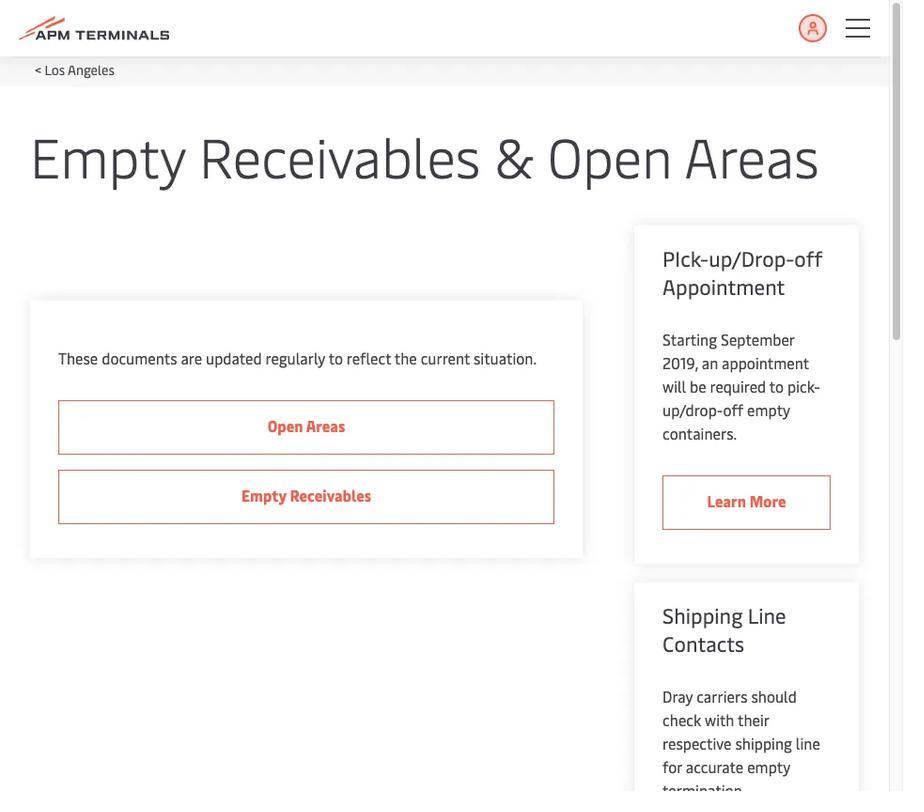 Task type: locate. For each thing, give the bounding box(es) containing it.
1 horizontal spatial open
[[548, 118, 672, 193]]

empty for empty receivables
[[241, 485, 287, 506]]

empty receivables & open areas
[[30, 118, 819, 193]]

empty for empty receivables & open areas
[[30, 118, 185, 193]]

check
[[663, 710, 701, 730]]

1 vertical spatial areas
[[306, 415, 345, 436]]

current
[[421, 348, 470, 368]]

0 vertical spatial empty
[[30, 118, 185, 193]]

open
[[548, 118, 672, 193], [268, 415, 303, 436]]

empty inside starting september 2019, an appointment will be required to pick- up/drop-off empty containers.
[[747, 399, 790, 420]]

0 vertical spatial open
[[548, 118, 672, 193]]

0 vertical spatial empty
[[747, 399, 790, 420]]

1 horizontal spatial empty
[[241, 485, 287, 506]]

empty down shipping
[[747, 757, 791, 777]]

shipping
[[663, 602, 743, 630]]

the
[[395, 348, 417, 368]]

up/drop-
[[709, 244, 795, 273]]

0 horizontal spatial off
[[723, 399, 744, 420]]

0 vertical spatial receivables
[[199, 118, 481, 193]]

0 horizontal spatial areas
[[306, 415, 345, 436]]

receivables for empty receivables & open areas
[[199, 118, 481, 193]]

1 horizontal spatial to
[[770, 376, 784, 397]]

&
[[495, 118, 534, 193]]

2 empty from the top
[[747, 757, 791, 777]]

areas
[[685, 118, 819, 193], [306, 415, 345, 436]]

empty down angeles
[[30, 118, 185, 193]]

empty
[[30, 118, 185, 193], [241, 485, 287, 506]]

1 empty from the top
[[747, 399, 790, 420]]

to down appointment
[[770, 376, 784, 397]]

1 vertical spatial open
[[268, 415, 303, 436]]

should
[[751, 686, 797, 707]]

open areas link
[[58, 400, 555, 455]]

receivables
[[199, 118, 481, 193], [290, 485, 371, 506]]

0 horizontal spatial to
[[329, 348, 343, 368]]

required
[[710, 376, 766, 397]]

line
[[748, 602, 786, 630]]

these
[[58, 348, 98, 368]]

off
[[795, 244, 823, 273], [723, 399, 744, 420]]

0 horizontal spatial open
[[268, 415, 303, 436]]

0 horizontal spatial empty
[[30, 118, 185, 193]]

empty down required
[[747, 399, 790, 420]]

starting september 2019, an appointment will be required to pick- up/drop-off empty containers.
[[663, 329, 820, 444]]

los
[[45, 61, 65, 79]]

0 vertical spatial areas
[[685, 118, 819, 193]]

reflect
[[347, 348, 391, 368]]

to
[[329, 348, 343, 368], [770, 376, 784, 397]]

to inside starting september 2019, an appointment will be required to pick- up/drop-off empty containers.
[[770, 376, 784, 397]]

empty
[[747, 399, 790, 420], [747, 757, 791, 777]]

shipping
[[735, 733, 792, 754]]

1 vertical spatial off
[[723, 399, 744, 420]]

0 vertical spatial off
[[795, 244, 823, 273]]

off down required
[[723, 399, 744, 420]]

respective
[[663, 733, 732, 754]]

an
[[702, 352, 718, 373]]

1 vertical spatial empty
[[241, 485, 287, 506]]

line
[[796, 733, 820, 754]]

1 horizontal spatial off
[[795, 244, 823, 273]]

pick-
[[788, 376, 820, 397]]

off right appointment
[[795, 244, 823, 273]]

are
[[181, 348, 202, 368]]

< los angeles
[[35, 61, 115, 79]]

dray carriers should check with their respective shipping line for accurate empty termina
[[663, 686, 820, 791]]

to left reflect
[[329, 348, 343, 368]]

appointment
[[722, 352, 809, 373]]

1 vertical spatial to
[[770, 376, 784, 397]]

1 vertical spatial receivables
[[290, 485, 371, 506]]

1 vertical spatial empty
[[747, 757, 791, 777]]

carriers
[[697, 686, 748, 707]]

with
[[705, 710, 734, 730]]

empty down open areas link
[[241, 485, 287, 506]]

dray
[[663, 686, 693, 707]]

appointment
[[663, 273, 785, 301]]

be
[[690, 376, 706, 397]]

pick-up/drop-off appointment
[[663, 244, 823, 301]]



Task type: vqa. For each thing, say whether or not it's contained in the screenshot.
Whistleblower inside the Are Reports To The Maersk Whistleblower System Secure And Confidential?
no



Task type: describe. For each thing, give the bounding box(es) containing it.
shipping line contacts
[[663, 602, 786, 658]]

1 horizontal spatial areas
[[685, 118, 819, 193]]

containers.
[[663, 423, 737, 444]]

empty receivables link
[[58, 470, 555, 524]]

off inside starting september 2019, an appointment will be required to pick- up/drop-off empty containers.
[[723, 399, 744, 420]]

<
[[35, 61, 41, 79]]

documents
[[102, 348, 177, 368]]

regularly
[[266, 348, 325, 368]]

situation.
[[474, 348, 537, 368]]

open inside open areas link
[[268, 415, 303, 436]]

2019,
[[663, 352, 698, 373]]

contacts
[[663, 630, 745, 658]]

will
[[663, 376, 686, 397]]

open areas
[[268, 415, 345, 436]]

pick-
[[663, 244, 709, 273]]

their
[[738, 710, 769, 730]]

september
[[721, 329, 795, 350]]

0 vertical spatial to
[[329, 348, 343, 368]]

up/drop-
[[663, 399, 723, 420]]

updated
[[206, 348, 262, 368]]

these documents are updated regularly to reflect the current situation.
[[58, 348, 537, 368]]

off inside pick-up/drop-off appointment
[[795, 244, 823, 273]]

empty receivables
[[241, 485, 371, 506]]

receivables for empty receivables
[[290, 485, 371, 506]]

for
[[663, 757, 682, 777]]

angeles
[[68, 61, 115, 79]]

empty inside dray carriers should check with their respective shipping line for accurate empty termina
[[747, 757, 791, 777]]

accurate
[[686, 757, 744, 777]]

los angeles link
[[45, 61, 115, 79]]

starting
[[663, 329, 717, 350]]



